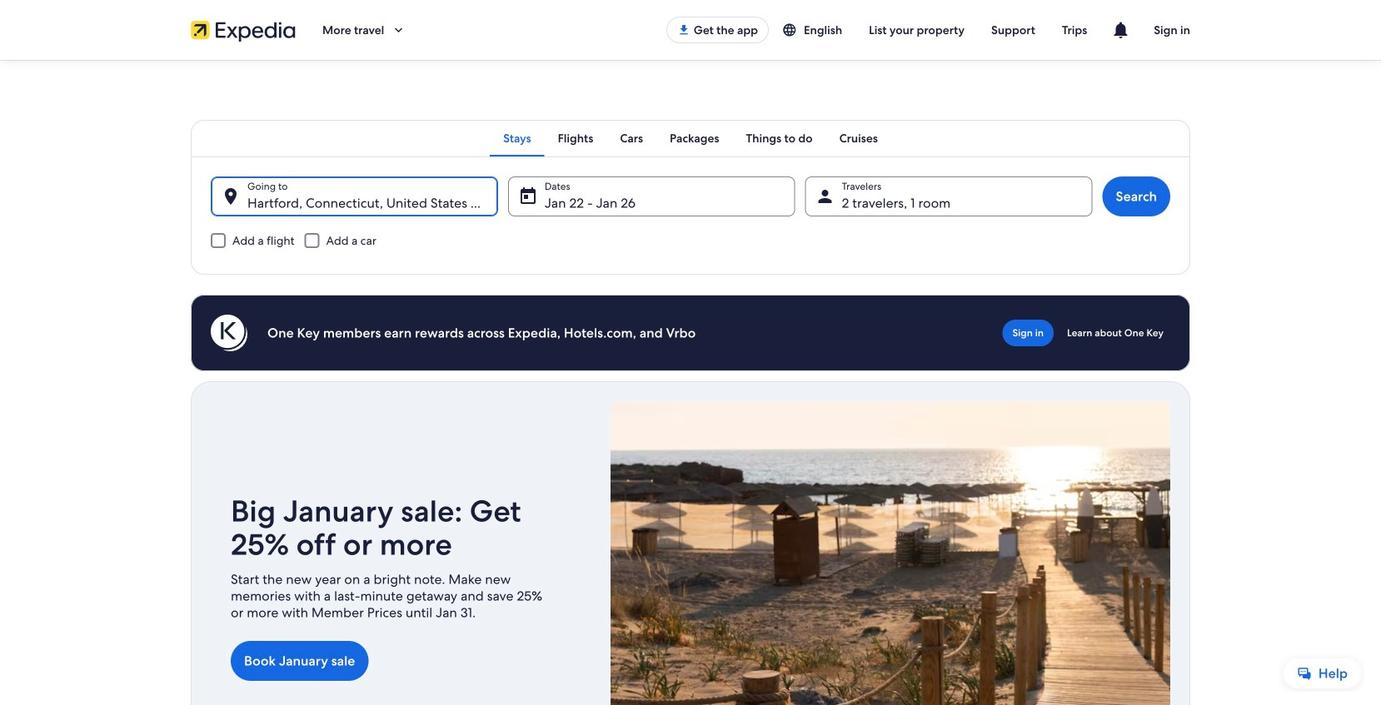 Task type: vqa. For each thing, say whether or not it's contained in the screenshot.
bottom "Bundle"
no



Task type: describe. For each thing, give the bounding box(es) containing it.
expedia logo image
[[191, 18, 296, 42]]



Task type: locate. For each thing, give the bounding box(es) containing it.
small image
[[782, 22, 804, 37]]

communication center icon image
[[1111, 20, 1131, 40]]

tab list
[[191, 120, 1191, 157]]

more travel image
[[391, 22, 406, 37]]

download the app button image
[[677, 23, 691, 37]]

main content
[[0, 60, 1381, 706]]



